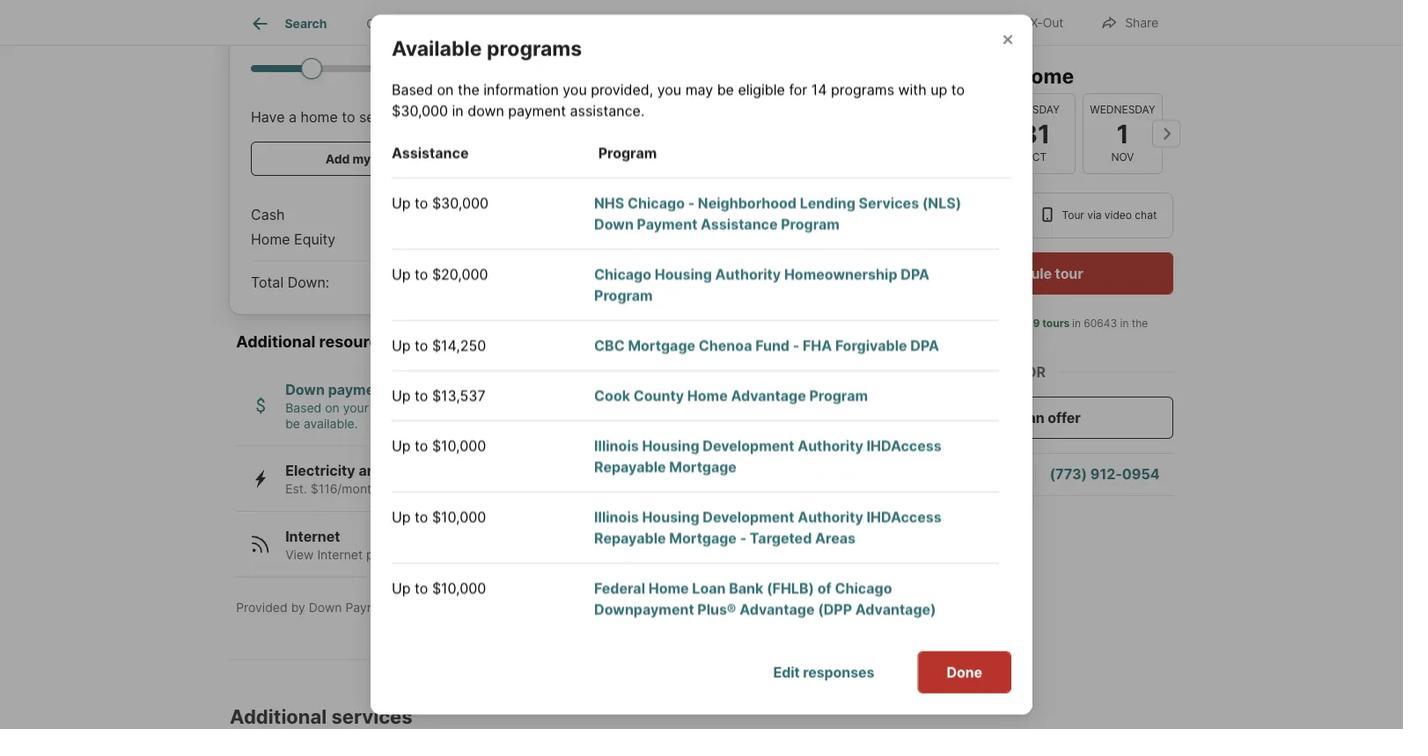 Task type: locate. For each thing, give the bounding box(es) containing it.
search link
[[250, 13, 327, 34]]

a inside $57,000 (20%) tooltip
[[289, 108, 297, 125]]

1 vertical spatial plus®
[[698, 672, 736, 689]]

1 (fhlb) from the top
[[767, 580, 814, 597]]

tab list
[[230, 0, 814, 45]]

tour left person on the top right of page
[[935, 209, 958, 222]]

down down nhs
[[594, 215, 634, 232]]

1 vertical spatial based
[[285, 401, 322, 416]]

eligible
[[738, 81, 785, 98]]

3 up to $10,000 from the top
[[392, 580, 486, 597]]

repayable inside "illinois housing development authority ihdaccess repayable mortgage - targeted areas"
[[594, 530, 666, 547]]

0 vertical spatial payment
[[637, 215, 698, 232]]

1 up from the top
[[392, 194, 411, 211]]

program down "assistance."
[[598, 144, 657, 161]]

in left down
[[452, 102, 464, 119]]

neighborhood
[[698, 194, 797, 211]]

advantage down the cbc mortgage chenoa fund - fha forgivable dpa
[[731, 387, 806, 404]]

on inside based on the information you provided, you may be eligible for 14 programs with up to $30,000 in down payment assistance.
[[437, 81, 454, 98]]

home right 'my'
[[373, 151, 407, 166]]

and right plans at the bottom left
[[401, 548, 423, 563]]

to down equity
[[415, 194, 428, 211]]

responses
[[803, 664, 875, 681]]

3 up from the top
[[392, 337, 411, 354]]

plus® inside federal home loan bank (fhlb) of chicago downpayment plus® program (dpp)
[[698, 672, 736, 689]]

information
[[484, 81, 559, 98]]

be left available.
[[285, 416, 300, 431]]

chicago up (dpp
[[835, 580, 892, 597]]

1 up to $10,000 from the top
[[392, 437, 486, 454]]

1 vertical spatial assistance
[[701, 215, 778, 232]]

ihdaccess for illinois housing development authority ihdaccess repayable mortgage - targeted areas
[[867, 509, 942, 526]]

1 downpayment from the top
[[594, 601, 694, 618]]

up to $10,000
[[392, 437, 486, 454], [392, 509, 486, 526], [392, 580, 486, 597]]

with right "$116"
[[447, 482, 472, 497]]

(fhlb) inside federal home loan bank (fhlb) of chicago downpayment plus® advantage (dpp advantage)
[[767, 580, 814, 597]]

may inside based on the information you provided, you may be eligible for 14 programs with up to $30,000 in down payment assistance.
[[686, 81, 713, 98]]

0 vertical spatial payment
[[508, 102, 566, 119]]

additional
[[236, 332, 316, 351], [230, 706, 327, 729]]

1 vertical spatial and
[[401, 548, 423, 563]]

development
[[703, 437, 795, 454], [703, 509, 795, 526]]

to up electricity and solar est. $116/month, save                  $116 with rooftop solar
[[415, 437, 428, 454]]

tour inside "option"
[[1062, 209, 1085, 222]]

housing inside illinois housing development authority ihdaccess repayable mortgage
[[642, 437, 700, 454]]

loan
[[692, 580, 726, 597], [692, 651, 726, 668]]

1 vertical spatial bank
[[729, 651, 764, 668]]

to for illinois housing development authority ihdaccess repayable mortgage - targeted areas
[[415, 509, 428, 526]]

1 illinois from the top
[[594, 437, 639, 454]]

housing for illinois housing development authority ihdaccess repayable mortgage
[[642, 437, 700, 454]]

bank left edit
[[729, 651, 764, 668]]

0 vertical spatial programs
[[487, 36, 582, 60]]

Down Payment Slider range field
[[251, 57, 522, 78]]

0 horizontal spatial -
[[688, 194, 695, 211]]

programs
[[487, 36, 582, 60], [831, 81, 895, 98]]

0 vertical spatial authority
[[715, 266, 781, 283]]

3 $10,000 from the top
[[432, 580, 486, 597]]

1 tour from the left
[[935, 209, 958, 222]]

tour for go
[[931, 63, 972, 88]]

a for ask
[[945, 466, 954, 483]]

and inside internet view internet plans and providers available for this home
[[401, 548, 423, 563]]

schedule tour button
[[898, 253, 1174, 295]]

development inside "illinois housing development authority ihdaccess repayable mortgage - targeted areas"
[[703, 509, 795, 526]]

loan down "illinois housing development authority ihdaccess repayable mortgage - targeted areas"
[[692, 580, 726, 597]]

$10,000 for illinois housing development authority ihdaccess repayable mortgage
[[432, 437, 486, 454]]

mortgage inside illinois housing development authority ihdaccess repayable mortgage
[[669, 458, 737, 475]]

0 vertical spatial up to $10,000
[[392, 437, 486, 454]]

1 vertical spatial solar
[[521, 482, 550, 497]]

program down lending
[[781, 215, 840, 232]]

(fhlb) for advantage
[[767, 580, 814, 597]]

1 $10,000 from the top
[[432, 437, 486, 454]]

on up available.
[[325, 401, 340, 416]]

chicago up (dpp)
[[835, 651, 892, 668]]

to left $20,000
[[415, 266, 428, 283]]

via
[[1087, 209, 1102, 222]]

chicago housing authority homeownership dpa program
[[594, 266, 930, 304]]

up to $10,000 up electricity and solar est. $116/month, save                  $116 with rooftop solar
[[392, 437, 486, 454]]

31
[[1021, 118, 1050, 149]]

federal up the allconnect
[[594, 580, 645, 597]]

0 horizontal spatial with
[[447, 482, 472, 497]]

up to $13,537
[[392, 387, 486, 404]]

to left county
[[615, 401, 627, 416]]

1 vertical spatial programs
[[831, 81, 895, 98]]

1 vertical spatial may
[[683, 401, 707, 416]]

2 federal from the top
[[594, 651, 645, 668]]

assistance.
[[570, 102, 645, 119]]

property details tab
[[441, 3, 573, 45]]

2 horizontal spatial with
[[898, 81, 927, 98]]

dpa right homeownership
[[901, 266, 930, 283]]

mortgage left the targeted
[[669, 530, 737, 547]]

payment down the information
[[508, 102, 566, 119]]

federal
[[594, 580, 645, 597], [594, 651, 645, 668]]

1 vertical spatial on
[[325, 401, 340, 416]]

forgivable
[[835, 337, 907, 354]]

program inside chicago housing authority homeownership dpa program
[[594, 287, 653, 304]]

tour inside button
[[1055, 265, 1083, 282]]

federal down the allconnect
[[594, 651, 645, 668]]

of for (dpp
[[818, 580, 832, 597]]

federal for federal home loan bank (fhlb) of chicago downpayment plus® advantage (dpp advantage)
[[594, 580, 645, 597]]

1 vertical spatial housing
[[642, 437, 700, 454]]

for inside internet view internet plans and providers available for this home
[[539, 548, 555, 563]]

2 vertical spatial $10,000
[[432, 580, 486, 597]]

for right the available
[[539, 548, 555, 563]]

2 loan from the top
[[692, 651, 726, 668]]

and up $116/month, on the bottom
[[359, 463, 385, 480]]

1 vertical spatial $57,000
[[406, 273, 471, 292]]

1 horizontal spatial services
[[859, 194, 919, 211]]

based inside based on the information you provided, you may be eligible for 14 programs with up to $30,000 in down payment assistance.
[[392, 81, 433, 98]]

total down:
[[251, 274, 329, 291]]

0 horizontal spatial for
[[539, 548, 555, 563]]

0 vertical spatial services
[[859, 194, 919, 211]]

1 horizontal spatial up
[[931, 81, 948, 98]]

internet right view
[[317, 548, 363, 563]]

to right go
[[952, 81, 965, 98]]

to up 'provided by down payment resource, wattbuy, and allconnect'
[[415, 580, 428, 597]]

home up tuesday
[[1019, 63, 1074, 88]]

chicago up cbc
[[594, 266, 652, 283]]

tuesday 31 oct
[[1012, 103, 1060, 164]]

2 vertical spatial with
[[447, 482, 472, 497]]

services
[[859, 194, 919, 211], [331, 706, 413, 729]]

illinois inside "illinois housing development authority ihdaccess repayable mortgage - targeted areas"
[[594, 509, 639, 526]]

the up down
[[458, 81, 480, 98]]

(dpp)
[[802, 672, 842, 689]]

up for illinois housing development authority ihdaccess repayable mortgage
[[392, 437, 411, 454]]

0 vertical spatial up
[[931, 81, 948, 98]]

up to $10,000 up "resource," at the bottom of page
[[392, 580, 486, 597]]

based up available.
[[285, 401, 322, 416]]

a for have
[[289, 108, 297, 125]]

5 up from the top
[[392, 437, 411, 454]]

done button
[[918, 652, 1012, 694]]

illinois housing development authority ihdaccess repayable mortgage - targeted areas
[[594, 509, 942, 547]]

advantage
[[731, 387, 806, 404], [740, 601, 815, 618]]

available programs dialog
[[371, 15, 1033, 730]]

1 federal from the top
[[594, 580, 645, 597]]

downpayment for federal home loan bank (fhlb) of chicago downpayment plus® program (dpp)
[[594, 672, 694, 689]]

1 horizontal spatial the
[[1132, 317, 1148, 330]]

1 you from the left
[[563, 81, 587, 98]]

chicago inside nhs chicago - neighborhood lending services (nls) down payment assistance program
[[628, 194, 685, 211]]

on down available
[[437, 81, 454, 98]]

view
[[285, 548, 314, 563]]

up for cook county home advantage program
[[392, 387, 411, 404]]

to
[[952, 81, 965, 98], [342, 108, 355, 125], [415, 194, 428, 211], [415, 266, 428, 283], [415, 337, 428, 354], [415, 387, 428, 404], [615, 401, 627, 416], [415, 437, 428, 454], [415, 509, 428, 526], [415, 580, 428, 597]]

assistance down neighborhood
[[701, 215, 778, 232]]

of up (dpp)
[[818, 651, 832, 668]]

equity
[[294, 231, 336, 248]]

2 vertical spatial up to $10,000
[[392, 580, 486, 597]]

2 of from the top
[[818, 651, 832, 668]]

ihdaccess down ask
[[867, 509, 942, 526]]

you right provided,
[[657, 81, 682, 98]]

(fhlb) for program
[[767, 651, 814, 668]]

authority inside illinois housing development authority ihdaccess repayable mortgage
[[798, 437, 864, 454]]

up to $14,250
[[392, 337, 486, 354]]

development down cook county home advantage program
[[703, 437, 795, 454]]

up to $10,000 down "$116"
[[392, 509, 486, 526]]

1 vertical spatial $10,000
[[432, 509, 486, 526]]

loan inside federal home loan bank (fhlb) of chicago downpayment plus® program (dpp)
[[692, 651, 726, 668]]

with down favorite button
[[898, 81, 927, 98]]

available programs element
[[392, 15, 603, 61]]

to left the $13,537
[[415, 387, 428, 404]]

1 development from the top
[[703, 437, 795, 454]]

solar up save
[[388, 463, 422, 480]]

schools tab
[[714, 3, 799, 45]]

mortgage inside "illinois housing development authority ihdaccess repayable mortgage - targeted areas"
[[669, 530, 737, 547]]

0 vertical spatial advantage
[[731, 387, 806, 404]]

program up cbc
[[594, 287, 653, 304]]

1 vertical spatial be
[[285, 416, 300, 431]]

you up "assistance."
[[563, 81, 587, 98]]

programs right '14'
[[831, 81, 895, 98]]

1 repayable from the top
[[594, 458, 666, 475]]

- left neighborhood
[[688, 194, 695, 211]]

0 horizontal spatial tour
[[931, 63, 972, 88]]

of inside federal home loan bank (fhlb) of chicago downpayment plus® advantage (dpp advantage)
[[818, 580, 832, 597]]

a right ask
[[945, 466, 954, 483]]

up to $10,000 for illinois housing development authority ihdaccess repayable mortgage - targeted areas
[[392, 509, 486, 526]]

federal home loan bank (fhlb) of chicago downpayment plus® advantage (dpp advantage)
[[594, 580, 936, 618]]

advantage left (dpp
[[740, 601, 815, 618]]

0 vertical spatial (fhlb)
[[767, 580, 814, 597]]

additional resources
[[236, 332, 397, 351]]

(20%)
[[475, 273, 522, 292]]

1 vertical spatial a
[[945, 466, 954, 483]]

(fhlb) down the targeted
[[767, 580, 814, 597]]

plus® for advantage
[[698, 601, 736, 618]]

2 $10,000 from the top
[[432, 509, 486, 526]]

the right the 60643
[[1132, 317, 1148, 330]]

advantage inside federal home loan bank (fhlb) of chicago downpayment plus® advantage (dpp advantage)
[[740, 601, 815, 618]]

2 vertical spatial housing
[[642, 509, 700, 526]]

1 vertical spatial up to $10,000
[[392, 509, 486, 526]]

mortgage up county
[[628, 337, 696, 354]]

payment
[[508, 102, 566, 119], [328, 382, 389, 399]]

housing inside chicago housing authority homeownership dpa program
[[655, 266, 712, 283]]

repayable for illinois housing development authority ihdaccess repayable mortgage - targeted areas
[[594, 530, 666, 547]]

- inside "illinois housing development authority ihdaccess repayable mortgage - targeted areas"
[[740, 530, 747, 547]]

resource,
[[400, 601, 458, 616]]

may be available.
[[285, 401, 707, 431]]

1 horizontal spatial programs
[[831, 81, 895, 98]]

0 vertical spatial -
[[688, 194, 695, 211]]

chicago inside federal home loan bank (fhlb) of chicago downpayment plus® advantage (dpp advantage)
[[835, 580, 892, 597]]

federal inside federal home loan bank (fhlb) of chicago downpayment plus® advantage (dpp advantage)
[[594, 580, 645, 597]]

loan for advantage
[[692, 580, 726, 597]]

2 ihdaccess from the top
[[867, 509, 942, 526]]

0 vertical spatial illinois
[[594, 437, 639, 454]]

chicago inside chicago housing authority homeownership dpa program
[[594, 266, 652, 283]]

may down chenoa
[[683, 401, 707, 416]]

repayable inside illinois housing development authority ihdaccess repayable mortgage
[[594, 458, 666, 475]]

assistance inside nhs chicago - neighborhood lending services (nls) down payment assistance program
[[701, 215, 778, 232]]

up left county
[[597, 401, 611, 416]]

based for based on the information you provided, you may be eligible for 14 programs with up to $30,000 in down payment assistance.
[[392, 81, 433, 98]]

based down down payment slider range field
[[392, 81, 433, 98]]

1 vertical spatial authority
[[798, 437, 864, 454]]

0 vertical spatial solar
[[388, 463, 422, 480]]

$10,000
[[432, 437, 486, 454], [432, 509, 486, 526], [432, 580, 486, 597]]

0 vertical spatial housing
[[655, 266, 712, 283]]

4 up from the top
[[392, 387, 411, 404]]

available programs
[[392, 36, 582, 60]]

bank
[[729, 580, 764, 597], [729, 651, 764, 668]]

payment up "your"
[[328, 382, 389, 399]]

0 vertical spatial loan
[[692, 580, 726, 597]]

$10,000 down responses,
[[432, 437, 486, 454]]

6 up from the top
[[392, 509, 411, 526]]

2 plus® from the top
[[698, 672, 736, 689]]

county
[[634, 387, 684, 404]]

tour inside option
[[935, 209, 958, 222]]

bank down the targeted
[[729, 580, 764, 597]]

2 up to $10,000 from the top
[[392, 509, 486, 526]]

0 vertical spatial ihdaccess
[[867, 437, 942, 454]]

federal inside federal home loan bank (fhlb) of chicago downpayment plus® program (dpp)
[[594, 651, 645, 668]]

$57,000 left (20%)
[[406, 273, 471, 292]]

1 horizontal spatial based
[[392, 81, 433, 98]]

home
[[1019, 63, 1074, 88], [301, 108, 338, 125], [373, 151, 407, 166], [583, 548, 615, 563]]

be left eligible
[[717, 81, 734, 98]]

tour left via
[[1062, 209, 1085, 222]]

None text field
[[266, 0, 412, 18], [441, 0, 506, 18], [266, 0, 412, 18], [441, 0, 506, 18]]

1 bank from the top
[[729, 580, 764, 597]]

to for illinois housing development authority ihdaccess repayable mortgage
[[415, 437, 428, 454]]

(fhlb) inside federal home loan bank (fhlb) of chicago downpayment plus® program (dpp)
[[767, 651, 814, 668]]

up for federal home loan bank (fhlb) of chicago downpayment plus® advantage (dpp advantage)
[[392, 580, 411, 597]]

2 up from the top
[[392, 266, 411, 283]]

tour right go
[[931, 63, 972, 88]]

1 plus® from the top
[[698, 601, 736, 618]]

electricity
[[285, 463, 355, 480]]

0 vertical spatial bank
[[729, 580, 764, 597]]

0 horizontal spatial tour
[[935, 209, 958, 222]]

$10,000 up internet view internet plans and providers available for this home
[[432, 509, 486, 526]]

this up the allconnect
[[558, 548, 579, 563]]

0 horizontal spatial payment
[[328, 382, 389, 399]]

0 vertical spatial tour
[[931, 63, 972, 88]]

1 vertical spatial payment
[[346, 601, 397, 616]]

tour via video chat
[[1062, 209, 1157, 222]]

0 horizontal spatial payment
[[346, 601, 397, 616]]

development up the targeted
[[703, 509, 795, 526]]

1 vertical spatial additional
[[230, 706, 327, 729]]

total
[[251, 274, 284, 291]]

of inside federal home loan bank (fhlb) of chicago downpayment plus® program (dpp)
[[818, 651, 832, 668]]

2 horizontal spatial and
[[517, 601, 538, 616]]

0 horizontal spatial the
[[458, 81, 480, 98]]

- left fha
[[793, 337, 800, 354]]

a right "have"
[[289, 108, 297, 125]]

this inside internet view internet plans and providers available for this home
[[558, 548, 579, 563]]

list box containing tour in person
[[898, 193, 1174, 239]]

1 loan from the top
[[692, 580, 726, 597]]

program left (dpp)
[[740, 672, 798, 689]]

down
[[468, 102, 504, 119]]

0 horizontal spatial solar
[[388, 463, 422, 480]]

in
[[452, 102, 464, 119], [961, 209, 970, 222], [1072, 317, 1081, 330], [1120, 317, 1129, 330]]

for
[[789, 81, 808, 98], [539, 548, 555, 563]]

you
[[563, 81, 587, 98], [657, 81, 682, 98]]

mortgage down cook county home advantage program 'link' at the bottom of the page
[[669, 458, 737, 475]]

$10,000 down providers
[[432, 580, 486, 597]]

up
[[931, 81, 948, 98], [597, 401, 611, 416]]

None button
[[909, 92, 989, 175], [996, 93, 1076, 174], [1083, 93, 1163, 174], [909, 92, 989, 175], [996, 93, 1076, 174], [1083, 93, 1163, 174]]

ihdaccess for illinois housing development authority ihdaccess repayable mortgage
[[867, 437, 942, 454]]

0 horizontal spatial services
[[331, 706, 413, 729]]

sell?
[[359, 108, 389, 125]]

(fhlb) up (dpp)
[[767, 651, 814, 668]]

with left cook
[[568, 401, 593, 416]]

2 development from the top
[[703, 509, 795, 526]]

offer
[[1048, 409, 1081, 427]]

and
[[359, 463, 385, 480], [401, 548, 423, 563], [517, 601, 538, 616]]

for inside based on the information you provided, you may be eligible for 14 programs with up to $30,000 in down payment assistance.
[[789, 81, 808, 98]]

bank for advantage
[[729, 580, 764, 597]]

plus® up federal home loan bank (fhlb) of chicago downpayment plus® program (dpp)
[[698, 601, 736, 618]]

2 (fhlb) from the top
[[767, 651, 814, 668]]

0 vertical spatial a
[[289, 108, 297, 125]]

2 repayable from the top
[[594, 530, 666, 547]]

may inside "may be available."
[[683, 401, 707, 416]]

$57,000
[[468, 206, 522, 223], [406, 273, 471, 292]]

rooftop
[[475, 482, 518, 497]]

electricity and solar est. $116/month, save                  $116 with rooftop solar
[[285, 463, 550, 497]]

2 illinois from the top
[[594, 509, 639, 526]]

downpayment inside federal home loan bank (fhlb) of chicago downpayment plus® advantage (dpp advantage)
[[594, 601, 694, 618]]

1 vertical spatial the
[[1132, 317, 1148, 330]]

$57,000 for $57,000
[[468, 206, 522, 223]]

payment inside based on the information you provided, you may be eligible for 14 programs with up to $30,000 in down payment assistance.
[[508, 102, 566, 119]]

the
[[458, 81, 480, 98], [1132, 317, 1148, 330]]

bank inside federal home loan bank (fhlb) of chicago downpayment plus® advantage (dpp advantage)
[[729, 580, 764, 597]]

1 vertical spatial tour
[[1055, 265, 1083, 282]]

2 vertical spatial mortgage
[[669, 530, 737, 547]]

0 horizontal spatial and
[[359, 463, 385, 480]]

to left $14,250
[[415, 337, 428, 354]]

wattbuy,
[[461, 601, 513, 616]]

1 vertical spatial -
[[793, 337, 800, 354]]

2 downpayment from the top
[[594, 672, 694, 689]]

0 vertical spatial for
[[789, 81, 808, 98]]

ihdaccess inside illinois housing development authority ihdaccess repayable mortgage
[[867, 437, 942, 454]]

1 vertical spatial internet
[[317, 548, 363, 563]]

0 horizontal spatial on
[[325, 401, 340, 416]]

internet up view
[[285, 528, 340, 545]]

authority inside "illinois housing development authority ihdaccess repayable mortgage - targeted areas"
[[798, 509, 864, 526]]

bank inside federal home loan bank (fhlb) of chicago downpayment plus® program (dpp)
[[729, 651, 764, 668]]

ihdaccess
[[867, 437, 942, 454], [867, 509, 942, 526]]

0 horizontal spatial based
[[285, 401, 322, 416]]

responses,
[[425, 401, 489, 416]]

plus® inside federal home loan bank (fhlb) of chicago downpayment plus® advantage (dpp advantage)
[[698, 601, 736, 618]]

1 horizontal spatial a
[[945, 466, 954, 483]]

down:
[[288, 274, 329, 291]]

to down "$116"
[[415, 509, 428, 526]]

$57,000 up $0
[[468, 206, 522, 223]]

solar
[[388, 463, 422, 480], [521, 482, 550, 497]]

60643
[[1084, 317, 1117, 330]]

1 vertical spatial this
[[558, 548, 579, 563]]

down
[[594, 215, 634, 232], [285, 382, 325, 399], [309, 601, 342, 616]]

be inside based on the information you provided, you may be eligible for 14 programs with up to $30,000 in down payment assistance.
[[717, 81, 734, 98]]

1 of from the top
[[818, 580, 832, 597]]

development inside illinois housing development authority ihdaccess repayable mortgage
[[703, 437, 795, 454]]

19
[[1028, 317, 1040, 330]]

in inside based on the information you provided, you may be eligible for 14 programs with up to $30,000 in down payment assistance.
[[452, 102, 464, 119]]

0 vertical spatial be
[[717, 81, 734, 98]]

programs down details
[[487, 36, 582, 60]]

7 up from the top
[[392, 580, 411, 597]]

chenoa
[[699, 337, 752, 354]]

1 vertical spatial for
[[539, 548, 555, 563]]

0 horizontal spatial you
[[563, 81, 587, 98]]

assistance up up to $30,000
[[392, 144, 469, 161]]

loan inside federal home loan bank (fhlb) of chicago downpayment plus® advantage (dpp advantage)
[[692, 580, 726, 597]]

of for (dpp)
[[818, 651, 832, 668]]

dpa inside chicago housing authority homeownership dpa program
[[901, 266, 930, 283]]

1 vertical spatial loan
[[692, 651, 726, 668]]

1 vertical spatial payment
[[328, 382, 389, 399]]

solar right rooftop
[[521, 482, 550, 497]]

0 vertical spatial development
[[703, 437, 795, 454]]

0 vertical spatial and
[[359, 463, 385, 480]]

illinois inside illinois housing development authority ihdaccess repayable mortgage
[[594, 437, 639, 454]]

1 ihdaccess from the top
[[867, 437, 942, 454]]

0 vertical spatial $57,000
[[468, 206, 522, 223]]

home inside $57,000 (20%) tooltip
[[251, 231, 290, 248]]

on for your
[[325, 401, 340, 416]]

$116/month,
[[311, 482, 383, 497]]

1 vertical spatial up
[[597, 401, 611, 416]]

0 horizontal spatial be
[[285, 416, 300, 431]]

development for illinois housing development authority ihdaccess repayable mortgage - targeted areas
[[703, 509, 795, 526]]

housing inside "illinois housing development authority ihdaccess repayable mortgage - targeted areas"
[[642, 509, 700, 526]]

in right the 60643
[[1120, 317, 1129, 330]]

list box
[[898, 193, 1174, 239]]

home up the allconnect
[[583, 548, 615, 563]]

1 horizontal spatial be
[[717, 81, 734, 98]]

0 vertical spatial of
[[818, 580, 832, 597]]

dpa
[[901, 266, 930, 283], [911, 337, 939, 354]]

up right go
[[931, 81, 948, 98]]

0 vertical spatial with
[[898, 81, 927, 98]]

0 vertical spatial the
[[458, 81, 480, 98]]

2 tour from the left
[[1062, 209, 1085, 222]]

program down fha
[[809, 387, 868, 404]]

2 bank from the top
[[729, 651, 764, 668]]

1 horizontal spatial payment
[[637, 215, 698, 232]]

and right the 'wattbuy,'
[[517, 601, 538, 616]]

to for federal home loan bank (fhlb) of chicago downpayment plus® advantage (dpp advantage)
[[415, 580, 428, 597]]

be
[[717, 81, 734, 98], [285, 416, 300, 431]]

next image
[[1152, 120, 1181, 148]]

housing for chicago housing authority homeownership dpa program
[[655, 266, 712, 283]]

chicago housing authority homeownership dpa program link
[[594, 266, 930, 304]]

1 vertical spatial $30,000
[[432, 194, 489, 211]]

1 vertical spatial repayable
[[594, 530, 666, 547]]

0 horizontal spatial a
[[289, 108, 297, 125]]

to left sell?
[[342, 108, 355, 125]]

tour right schedule
[[1055, 265, 1083, 282]]

- left the targeted
[[740, 530, 747, 547]]

cbc mortgage chenoa fund - fha forgivable dpa
[[594, 337, 939, 354]]

0 horizontal spatial programs
[[487, 36, 582, 60]]

federal home loan bank (fhlb) of chicago downpayment plus® program (dpp) link
[[594, 651, 892, 689]]

downpayment inside federal home loan bank (fhlb) of chicago downpayment plus® program (dpp)
[[594, 672, 694, 689]]

0 vertical spatial $10,000
[[432, 437, 486, 454]]

1 horizontal spatial this
[[976, 63, 1014, 88]]

tour
[[935, 209, 958, 222], [1062, 209, 1085, 222]]

1 horizontal spatial on
[[437, 81, 454, 98]]

this up tuesday
[[976, 63, 1014, 88]]

down up available.
[[285, 382, 325, 399]]

downpayment for federal home loan bank (fhlb) of chicago downpayment plus® advantage (dpp advantage)
[[594, 601, 694, 618]]

areas
[[815, 530, 856, 547]]

tour for schedule
[[1055, 265, 1083, 282]]

plus® left edit
[[698, 672, 736, 689]]

chicago right nhs
[[628, 194, 685, 211]]

in left person on the top right of page
[[961, 209, 970, 222]]

loan for program
[[692, 651, 726, 668]]

to for nhs chicago - neighborhood lending services (nls) down payment assistance program
[[415, 194, 428, 211]]

of up (dpp
[[818, 580, 832, 597]]

1 vertical spatial dpa
[[911, 337, 939, 354]]

have
[[251, 108, 285, 125]]

0 vertical spatial $30,000
[[392, 102, 448, 119]]

may left eligible
[[686, 81, 713, 98]]

1 horizontal spatial for
[[789, 81, 808, 98]]

1 horizontal spatial you
[[657, 81, 682, 98]]

ihdaccess inside "illinois housing development authority ihdaccess repayable mortgage - targeted areas"
[[867, 509, 942, 526]]

down right by
[[309, 601, 342, 616]]



Task type: describe. For each thing, give the bounding box(es) containing it.
1 vertical spatial down
[[285, 382, 325, 399]]

home inside federal home loan bank (fhlb) of chicago downpayment plus® program (dpp)
[[649, 651, 689, 668]]

(773) 912-0954
[[1050, 466, 1160, 483]]

homeownership
[[784, 266, 898, 283]]

agents
[[973, 317, 1007, 330]]

go tour this home
[[898, 63, 1074, 88]]

development for illinois housing development authority ihdaccess repayable mortgage
[[703, 437, 795, 454]]

bank for program
[[729, 651, 764, 668]]

30
[[959, 333, 973, 346]]

1
[[1117, 118, 1129, 149]]

be inside "may be available."
[[285, 416, 300, 431]]

search
[[285, 16, 327, 31]]

in right tours
[[1072, 317, 1081, 330]]

redfin agents led 19 tours in 60643
[[939, 317, 1117, 330]]

nov
[[1112, 151, 1134, 164]]

sale & tax history
[[593, 16, 694, 31]]

2 vertical spatial $30,000
[[630, 401, 679, 416]]

last
[[939, 333, 956, 346]]

sale
[[593, 16, 618, 31]]

equity
[[410, 151, 447, 166]]

previous
[[372, 401, 422, 416]]

2 you from the left
[[657, 81, 682, 98]]

cbc
[[594, 337, 625, 354]]

0 vertical spatial internet
[[285, 528, 340, 545]]

tour in person option
[[898, 193, 1026, 239]]

up for illinois housing development authority ihdaccess repayable mortgage - targeted areas
[[392, 509, 411, 526]]

on for the
[[437, 81, 454, 98]]

$13,537
[[432, 387, 486, 404]]

up to $10,000 for federal home loan bank (fhlb) of chicago downpayment plus® advantage (dpp advantage)
[[392, 580, 486, 597]]

history
[[654, 16, 694, 31]]

save
[[386, 482, 413, 497]]

to inside based on the information you provided, you may be eligible for 14 programs with up to $30,000 in down payment assistance.
[[952, 81, 965, 98]]

1 vertical spatial services
[[331, 706, 413, 729]]

available.
[[304, 416, 358, 431]]

schedule
[[988, 265, 1052, 282]]

payment inside nhs chicago - neighborhood lending services (nls) down payment assistance program
[[637, 215, 698, 232]]

cash
[[251, 206, 285, 223]]

edit
[[773, 664, 800, 681]]

up for cbc mortgage chenoa fund - fha forgivable dpa
[[392, 337, 411, 354]]

allconnect
[[542, 601, 605, 616]]

to for chicago housing authority homeownership dpa program
[[415, 266, 428, 283]]

tour via video chat option
[[1026, 193, 1174, 239]]

$57,000 (20%)
[[406, 273, 522, 292]]

2 vertical spatial down
[[309, 601, 342, 616]]

with up to $30,000
[[565, 401, 679, 416]]

the inside based on the information you provided, you may be eligible for 14 programs with up to $30,000 in down payment assistance.
[[458, 81, 480, 98]]

$10,000 for illinois housing development authority ihdaccess repayable mortgage - targeted areas
[[432, 509, 486, 526]]

favorite
[[923, 15, 969, 30]]

nhs
[[594, 194, 624, 211]]

or
[[1026, 364, 1046, 381]]

$10,000 for federal home loan bank (fhlb) of chicago downpayment plus® advantage (dpp advantage)
[[432, 580, 486, 597]]

property
[[461, 16, 511, 31]]

the inside in the last 30 days
[[1132, 317, 1148, 330]]

tour for tour in person
[[935, 209, 958, 222]]

advantage)
[[856, 601, 936, 618]]

up to $10,000 for illinois housing development authority ihdaccess repayable mortgage
[[392, 437, 486, 454]]

0 vertical spatial this
[[976, 63, 1014, 88]]

illinois for illinois housing development authority ihdaccess repayable mortgage
[[594, 437, 639, 454]]

add my home equity
[[326, 151, 447, 166]]

tours
[[1043, 317, 1070, 330]]

available
[[392, 36, 482, 60]]

provided
[[236, 601, 288, 616]]

$30,000 inside based on the information you provided, you may be eligible for 14 programs with up to $30,000 in down payment assistance.
[[392, 102, 448, 119]]

home up add
[[301, 108, 338, 125]]

days
[[976, 333, 999, 346]]

out
[[1043, 15, 1064, 30]]

0954
[[1122, 466, 1160, 483]]

with inside electricity and solar est. $116/month, save                  $116 with rooftop solar
[[447, 482, 472, 497]]

1 vertical spatial with
[[568, 401, 593, 416]]

in the last 30 days
[[939, 317, 1151, 346]]

mortgage for illinois housing development authority ihdaccess repayable mortgage
[[669, 458, 737, 475]]

add my home equity button
[[251, 142, 522, 176]]

ask a question link
[[916, 466, 1018, 483]]

authority inside chicago housing authority homeownership dpa program
[[715, 266, 781, 283]]

chicago inside federal home loan bank (fhlb) of chicago downpayment plus® program (dpp)
[[835, 651, 892, 668]]

overview tab
[[347, 3, 441, 45]]

up for chicago housing authority homeownership dpa program
[[392, 266, 411, 283]]

providers
[[426, 548, 481, 563]]

in inside tour in person option
[[961, 209, 970, 222]]

(773) 912-0954 link
[[1050, 466, 1160, 483]]

internet view internet plans and providers available for this home
[[285, 528, 615, 563]]

illinois for illinois housing development authority ihdaccess repayable mortgage - targeted areas
[[594, 509, 639, 526]]

additional for additional resources
[[236, 332, 316, 351]]

federal for federal home loan bank (fhlb) of chicago downpayment plus® program (dpp)
[[594, 651, 645, 668]]

home inside internet view internet plans and providers available for this home
[[583, 548, 615, 563]]

additional services
[[230, 706, 413, 729]]

federal home loan bank (fhlb) of chicago downpayment plus® program (dpp)
[[594, 651, 892, 689]]

available
[[484, 548, 535, 563]]

(773)
[[1050, 466, 1087, 483]]

chat
[[1135, 209, 1157, 222]]

edit responses button
[[744, 652, 904, 694]]

based for based on your previous responses,
[[285, 401, 322, 416]]

to for cbc mortgage chenoa fund - fha forgivable dpa
[[415, 337, 428, 354]]

tab list containing search
[[230, 0, 814, 45]]

cook
[[594, 387, 630, 404]]

lending
[[800, 194, 856, 211]]

and inside electricity and solar est. $116/month, save                  $116 with rooftop solar
[[359, 463, 385, 480]]

$57,000 (20%) tooltip
[[230, 0, 871, 314]]

housing for illinois housing development authority ihdaccess repayable mortgage - targeted areas
[[642, 509, 700, 526]]

sale & tax history tab
[[573, 3, 714, 45]]

redfin
[[939, 317, 970, 330]]

&
[[621, 16, 629, 31]]

wednesday 1 nov
[[1090, 103, 1156, 164]]

provided by down payment resource, wattbuy, and allconnect
[[236, 601, 605, 616]]

in inside in the last 30 days
[[1120, 317, 1129, 330]]

repayable for illinois housing development authority ihdaccess repayable mortgage
[[594, 458, 666, 475]]

x-out button
[[991, 4, 1079, 40]]

schools
[[734, 16, 780, 31]]

up for nhs chicago - neighborhood lending services (nls) down payment assistance program
[[392, 194, 411, 211]]

home inside federal home loan bank (fhlb) of chicago downpayment plus® advantage (dpp advantage)
[[649, 580, 689, 597]]

plans
[[366, 548, 397, 563]]

services inside nhs chicago - neighborhood lending services (nls) down payment assistance program
[[859, 194, 919, 211]]

to for cook county home advantage program
[[415, 387, 428, 404]]

start an offer
[[991, 409, 1081, 427]]

person
[[973, 209, 1009, 222]]

authority for illinois housing development authority ihdaccess repayable mortgage
[[798, 437, 864, 454]]

home inside button
[[373, 151, 407, 166]]

program inside nhs chicago - neighborhood lending services (nls) down payment assistance program
[[781, 215, 840, 232]]

federal home loan bank (fhlb) of chicago downpayment plus® advantage (dpp advantage) link
[[594, 580, 936, 618]]

add
[[326, 151, 350, 166]]

programs inside based on the information you provided, you may be eligible for 14 programs with up to $30,000 in down payment assistance.
[[831, 81, 895, 98]]

0 horizontal spatial assistance
[[392, 144, 469, 161]]

- inside nhs chicago - neighborhood lending services (nls) down payment assistance program
[[688, 194, 695, 211]]

0 horizontal spatial up
[[597, 401, 611, 416]]

tax
[[633, 16, 651, 31]]

ask
[[916, 466, 942, 483]]

1 horizontal spatial solar
[[521, 482, 550, 497]]

illinois housing development authority ihdaccess repayable mortgage link
[[594, 437, 942, 475]]

with inside based on the information you provided, you may be eligible for 14 programs with up to $30,000 in down payment assistance.
[[898, 81, 927, 98]]

programs inside available programs element
[[487, 36, 582, 60]]

assistance
[[392, 382, 467, 399]]

2 horizontal spatial -
[[793, 337, 800, 354]]

schedule tour
[[988, 265, 1083, 282]]

additional for additional services
[[230, 706, 327, 729]]

an
[[1028, 409, 1045, 427]]

details
[[515, 16, 553, 31]]

share
[[1125, 15, 1159, 30]]

up inside based on the information you provided, you may be eligible for 14 programs with up to $30,000 in down payment assistance.
[[931, 81, 948, 98]]

based on the information you provided, you may be eligible for 14 programs with up to $30,000 in down payment assistance.
[[392, 81, 965, 119]]

favorite button
[[883, 4, 984, 40]]

to inside $57,000 (20%) tooltip
[[342, 108, 355, 125]]

0 vertical spatial mortgage
[[628, 337, 696, 354]]

my
[[353, 151, 371, 166]]

x-
[[1030, 15, 1043, 30]]

tour for tour via video chat
[[1062, 209, 1085, 222]]

plus® for program
[[698, 672, 736, 689]]

wednesday
[[1090, 103, 1156, 116]]

$57,000 for $57,000 (20%)
[[406, 273, 471, 292]]

mortgage for illinois housing development authority ihdaccess repayable mortgage - targeted areas
[[669, 530, 737, 547]]

cook county home advantage program link
[[594, 387, 868, 404]]

overview
[[366, 16, 421, 31]]

down inside nhs chicago - neighborhood lending services (nls) down payment assistance program
[[594, 215, 634, 232]]

program inside federal home loan bank (fhlb) of chicago downpayment plus® program (dpp)
[[740, 672, 798, 689]]

led
[[1010, 317, 1026, 330]]

authority for illinois housing development authority ihdaccess repayable mortgage - targeted areas
[[798, 509, 864, 526]]



Task type: vqa. For each thing, say whether or not it's contained in the screenshot.
the bottommost DEVELOPMENT
yes



